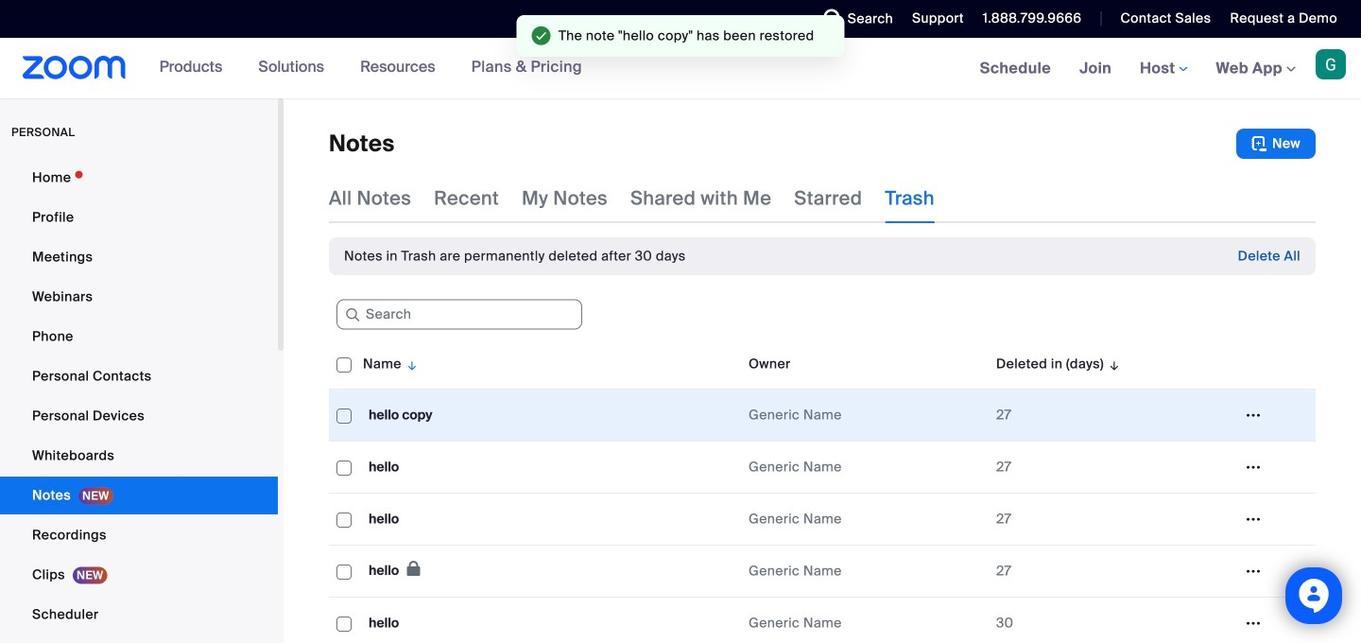Task type: describe. For each thing, give the bounding box(es) containing it.
product information navigation
[[145, 38, 597, 98]]

3 more options for hello image from the top
[[1239, 615, 1269, 632]]

tabs of all notes page tab list
[[329, 174, 935, 223]]

2 more options for hello image from the top
[[1239, 563, 1269, 580]]

profile picture image
[[1316, 49, 1347, 79]]

Search text field
[[337, 300, 583, 330]]

more options for hello copy image
[[1239, 407, 1269, 424]]

meetings navigation
[[966, 38, 1362, 100]]



Task type: vqa. For each thing, say whether or not it's contained in the screenshot.
Show Host Key Icon
no



Task type: locate. For each thing, give the bounding box(es) containing it.
0 horizontal spatial arrow down image
[[402, 353, 419, 375]]

arrow down image
[[402, 353, 419, 375], [1104, 353, 1122, 375]]

more options for hello image
[[1239, 459, 1269, 476]]

alert
[[344, 247, 686, 266]]

success image
[[532, 26, 551, 45]]

1 vertical spatial more options for hello image
[[1239, 563, 1269, 580]]

2 vertical spatial more options for hello image
[[1239, 615, 1269, 632]]

banner
[[0, 38, 1362, 100]]

1 horizontal spatial arrow down image
[[1104, 353, 1122, 375]]

more options for hello image
[[1239, 511, 1269, 528], [1239, 563, 1269, 580], [1239, 615, 1269, 632]]

1 arrow down image from the left
[[402, 353, 419, 375]]

1 more options for hello image from the top
[[1239, 511, 1269, 528]]

application
[[329, 340, 1316, 643]]

personal menu menu
[[0, 159, 278, 643]]

2 arrow down image from the left
[[1104, 353, 1122, 375]]

zoom logo image
[[23, 56, 126, 79]]

0 vertical spatial more options for hello image
[[1239, 511, 1269, 528]]



